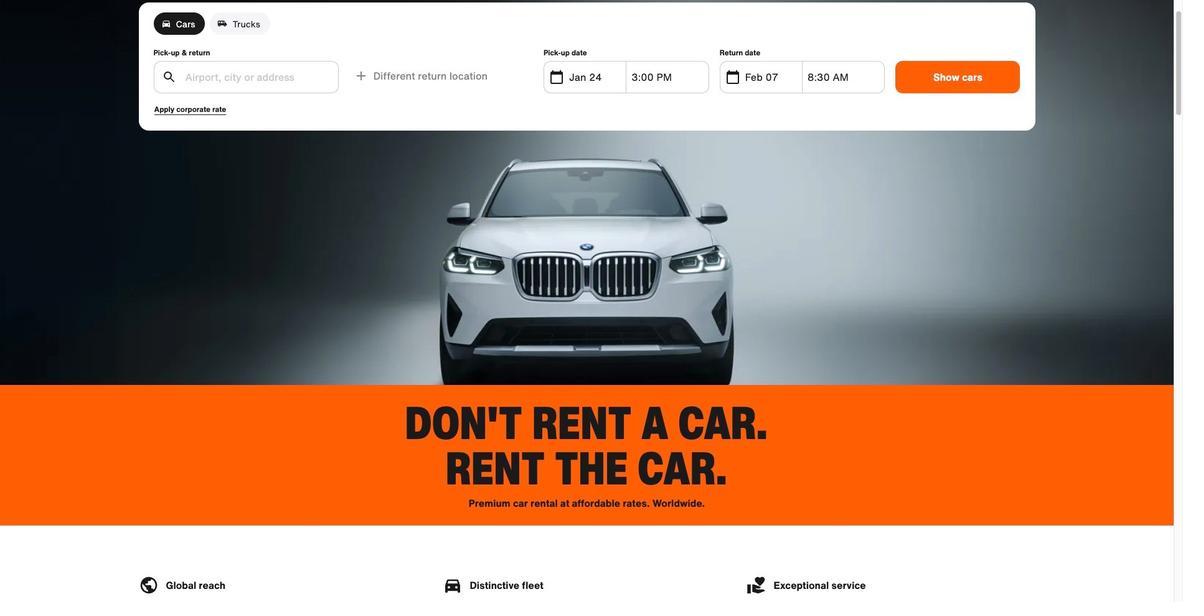 Task type: describe. For each thing, give the bounding box(es) containing it.
Airport, city or address text field
[[184, 62, 330, 93]]



Task type: vqa. For each thing, say whether or not it's contained in the screenshot.
row group
no



Task type: locate. For each thing, give the bounding box(es) containing it.
premium car rental at affordable rates. worldwide. image
[[0, 0, 1174, 385]]



